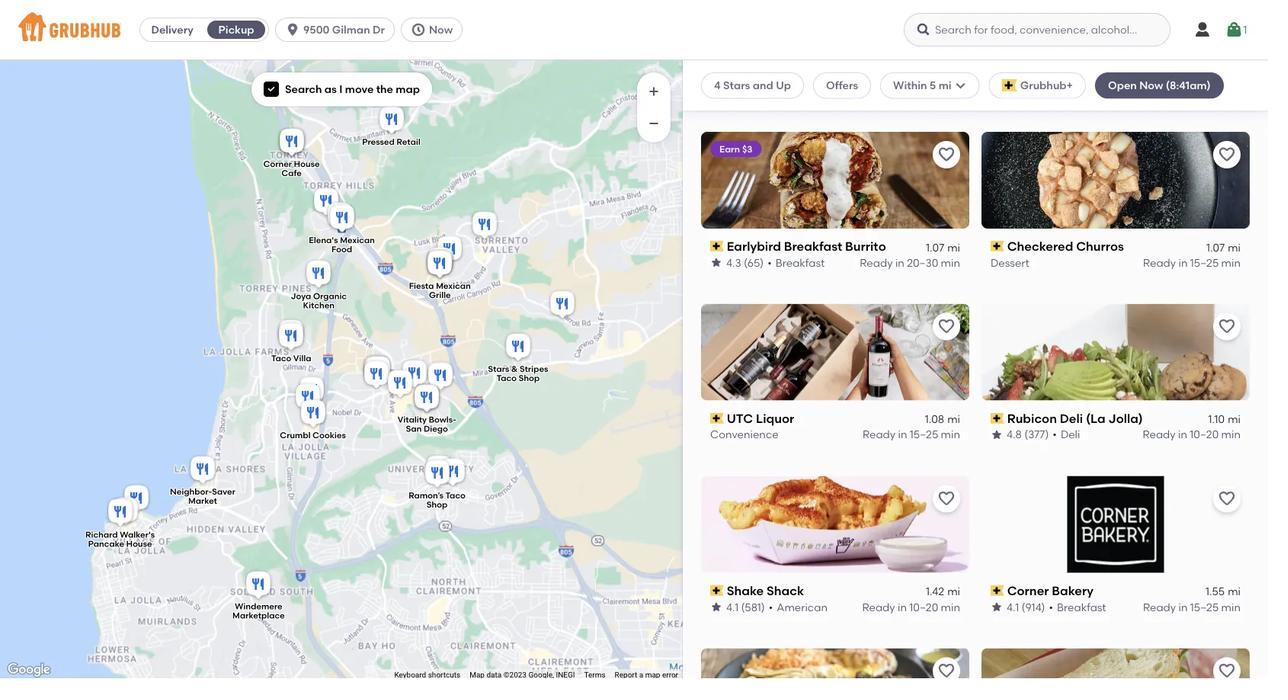 Task type: describe. For each thing, give the bounding box(es) containing it.
rubicon
[[1008, 411, 1057, 426]]

0 horizontal spatial bakery
[[991, 84, 1026, 97]]

ready for crumbl cookies
[[1141, 84, 1174, 97]]

elena's
[[309, 235, 338, 245]]

1.10
[[1209, 413, 1225, 426]]

in for earlybird breakfast burrito
[[896, 256, 905, 269]]

min for rubicon deli (la jolla)
[[1222, 428, 1241, 441]]

subway® image
[[276, 318, 306, 351]]

subterranean coffee image
[[121, 483, 152, 516]]

svg image for now
[[411, 22, 426, 37]]

richard walker's pancake house image
[[105, 497, 136, 530]]

villa
[[293, 354, 311, 364]]

mi for shake shack
[[948, 585, 961, 598]]

subscription pass image for shake shack
[[711, 585, 724, 596]]

• for breakfast
[[768, 256, 772, 269]]

delivery
[[151, 23, 193, 36]]

15–25 for checkered churros
[[1191, 256, 1219, 269]]

ready for corner bakery
[[1143, 600, 1176, 613]]

subscription pass image for utc liquor
[[711, 413, 724, 424]]

richard walker's pancake house
[[85, 530, 155, 549]]

save this restaurant image for rubicon deli (la jolla)
[[1218, 318, 1237, 336]]

joya organic kitchen
[[291, 291, 347, 311]]

windemere
[[235, 602, 283, 612]]

shake shack image
[[385, 368, 415, 401]]

the
[[376, 83, 393, 96]]

in for rubicon deli (la jolla)
[[1179, 428, 1188, 441]]

in for crumbl cookies
[[1176, 84, 1185, 97]]

1.55
[[1206, 585, 1225, 598]]

bj's
[[727, 67, 752, 81]]

1 horizontal spatial bakery
[[1052, 583, 1094, 598]]

9500 gilman dr button
[[275, 18, 401, 42]]

kitchen
[[303, 300, 335, 311]]

1.05 mi
[[1206, 68, 1241, 81]]

0 vertical spatial cookies
[[1055, 67, 1104, 81]]

min for earlybird breakfast burrito
[[941, 256, 961, 269]]

bowls-
[[429, 415, 456, 425]]

windemere marketplace
[[233, 602, 285, 621]]

1.10 mi
[[1209, 413, 1241, 426]]

food
[[332, 244, 352, 254]]

brewhouse
[[837, 67, 903, 81]]

subscription pass image for earlybird breakfast burrito
[[711, 241, 724, 252]]

1.08
[[925, 413, 945, 426]]

ramon's taco shop image
[[422, 458, 453, 491]]

$3
[[742, 143, 753, 154]]

1.55 mi
[[1206, 585, 1241, 598]]

& inside taco villa stars & stripes taco shop
[[511, 364, 518, 374]]

1 button
[[1225, 16, 1248, 43]]

ramon's
[[409, 491, 444, 501]]

1 horizontal spatial crumbl
[[1008, 67, 1052, 81]]

offers
[[826, 79, 858, 92]]

search
[[285, 83, 322, 96]]

mi for bj's restaurant & brewhouse
[[948, 68, 961, 81]]

corner house cafe image
[[277, 126, 307, 160]]

elena's mexican food logo image
[[701, 648, 970, 679]]

mi for crumbl cookies
[[1228, 68, 1241, 81]]

save this restaurant button for elena's mexican food logo
[[933, 657, 961, 679]]

cote d' azur image
[[412, 382, 442, 416]]

ready in 15–25 min for checkered churros
[[1143, 256, 1241, 269]]

san
[[406, 424, 422, 434]]

checkered churros logo image
[[982, 132, 1250, 229]]

dessert
[[991, 256, 1030, 269]]

ready in 10–20 min for rubicon deli (la jolla)
[[1143, 428, 1241, 441]]

9500 gilman dr
[[303, 23, 385, 36]]

vitality bowls- san diego crumbl cookies
[[280, 415, 456, 440]]

neighbor-
[[170, 487, 212, 497]]

cafe
[[282, 168, 302, 178]]

svg image left 1 'button'
[[1194, 21, 1212, 39]]

checkered churros image
[[361, 354, 392, 388]]

save this restaurant image for sorrento deli mart logo
[[1218, 662, 1237, 679]]

saver
[[212, 487, 235, 497]]

4.4 (1132)
[[727, 84, 771, 97]]

min for utc liquor
[[941, 428, 961, 441]]

sorrento deli mart logo image
[[982, 648, 1250, 679]]

stars inside taco villa stars & stripes taco shop
[[488, 364, 509, 374]]

elena's mexican food
[[309, 235, 375, 254]]

min for bj's restaurant & brewhouse
[[941, 84, 961, 97]]

(914)
[[1022, 600, 1046, 613]]

0.84 mi
[[923, 68, 961, 81]]

checkout
[[980, 402, 1031, 415]]

earlybird breakfast burrito
[[727, 239, 886, 254]]

within 5 mi
[[894, 79, 952, 92]]

to
[[967, 402, 978, 415]]

save this restaurant image for the "checkered churros logo"
[[1218, 145, 1237, 164]]

dot & dough image
[[425, 248, 455, 282]]

1.42
[[926, 585, 945, 598]]

• for shack
[[769, 600, 773, 613]]

minus icon image
[[646, 116, 662, 131]]

neighbor-saver market image
[[188, 454, 218, 488]]

park commons image
[[435, 234, 465, 267]]

corner for corner bakery
[[1008, 583, 1049, 598]]

burrito
[[846, 239, 886, 254]]

15–25 for bj's restaurant & brewhouse
[[910, 84, 939, 97]]

(1132)
[[744, 84, 771, 97]]

pickup button
[[204, 18, 268, 42]]

(581)
[[741, 600, 765, 613]]

mi for utc liquor
[[948, 413, 961, 426]]

ready in 10–20 min for shake shack
[[863, 600, 961, 613]]

keg n bottle (sorrento valley) image
[[425, 245, 456, 279]]

market
[[188, 496, 217, 506]]

in for bj's restaurant & brewhouse
[[898, 84, 908, 97]]

save this restaurant button for the "checkered churros logo"
[[1214, 141, 1241, 168]]

4.1 (914)
[[1007, 600, 1046, 613]]

breakfast for earlybird
[[776, 256, 825, 269]]

4.1 (581)
[[727, 600, 765, 613]]

save this restaurant button for shake shack logo
[[933, 485, 961, 513]]

4.1 for shake shack
[[727, 600, 739, 613]]

joya
[[291, 291, 311, 301]]

(la
[[1086, 411, 1106, 426]]

crumbl inside vitality bowls- san diego crumbl cookies
[[280, 430, 311, 440]]

star icon image for rubicon deli (la jolla)
[[991, 429, 1003, 441]]

up
[[776, 79, 791, 92]]

4.1 for corner bakery
[[1007, 600, 1019, 613]]

earlybird
[[727, 239, 781, 254]]

star icon image for bj's restaurant & brewhouse
[[711, 84, 723, 97]]

ready for checkered churros
[[1143, 256, 1176, 269]]

grubhub+
[[1021, 79, 1073, 92]]

open
[[1108, 79, 1137, 92]]

4.8 (377)
[[1007, 428, 1049, 441]]

save this restaurant image for elena's mexican food logo
[[938, 662, 956, 679]]

marketplace
[[233, 611, 285, 621]]

american for restaurant
[[783, 84, 834, 97]]

restaurant
[[755, 67, 822, 81]]

in for shake shack
[[898, 600, 907, 613]]

• american for shack
[[769, 600, 828, 613]]

bj's restaurant & brewhouse image
[[293, 382, 323, 415]]

shake shack logo image
[[701, 476, 970, 573]]

4 stars and up
[[714, 79, 791, 92]]

min for checkered churros
[[1222, 256, 1241, 269]]

house inside the corner house cafe
[[294, 159, 320, 169]]

save this restaurant image for utc liquor
[[938, 318, 956, 336]]

svg image for search as i move the map
[[267, 85, 276, 94]]

taco inside ramon's taco shop
[[446, 491, 466, 501]]

mi for earlybird breakfast burrito
[[948, 241, 961, 254]]

utc liquor image
[[363, 354, 393, 388]]

map
[[396, 83, 420, 96]]

ready in 20–30 min for earlybird breakfast burrito
[[860, 256, 961, 269]]

ramon's taco shop
[[409, 491, 466, 510]]

subscription pass image for checkered churros
[[991, 241, 1005, 252]]

1 vertical spatial now
[[1140, 79, 1164, 92]]

1
[[1244, 23, 1248, 36]]

4.3
[[727, 256, 742, 269]]

liquor
[[756, 411, 794, 426]]

15–25 for utc liquor
[[910, 428, 939, 441]]

mi for checkered churros
[[1228, 241, 1241, 254]]

rubicon deli (la jolla) logo image
[[982, 304, 1250, 401]]

plus icon image
[[646, 84, 662, 99]]

google image
[[4, 660, 54, 679]]

1.07 mi for earlybird breakfast burrito
[[926, 241, 961, 254]]

• american for restaurant
[[775, 84, 834, 97]]

grille
[[429, 290, 451, 300]]

joya organic kitchen image
[[303, 258, 334, 292]]

• breakfast for breakfast
[[768, 256, 825, 269]]

shop inside taco villa stars & stripes taco shop
[[519, 373, 540, 383]]

0.84
[[923, 68, 945, 81]]

pickup
[[218, 23, 254, 36]]

vitality bowls- san diego image
[[412, 382, 442, 416]]

rubicon deli (la jolla) image
[[361, 359, 392, 392]]

(377)
[[1025, 428, 1049, 441]]

stars & stripes taco shop image
[[503, 331, 534, 365]]

ready in 15–25 min for corner bakery
[[1143, 600, 1241, 613]]

ready in 15–25 min for utc liquor
[[863, 428, 961, 441]]

american for shack
[[777, 600, 828, 613]]

deli for rubicon
[[1060, 411, 1083, 426]]

(65)
[[744, 256, 764, 269]]

save this restaurant button for rubicon deli (la jolla) logo
[[1214, 313, 1241, 340]]

and
[[753, 79, 774, 92]]

windemere marketplace image
[[243, 569, 274, 603]]

mi for corner bakery
[[1228, 585, 1241, 598]]

fiesta mexican grille image
[[425, 248, 455, 282]]



Task type: locate. For each thing, give the bounding box(es) containing it.
crumbl cookies image
[[298, 398, 329, 431]]

richard
[[85, 530, 118, 540]]

2 1.07 mi from the left
[[1207, 241, 1241, 254]]

0 horizontal spatial stars
[[488, 364, 509, 374]]

vitality
[[398, 415, 427, 425]]

star icon image left "4.1 (581)"
[[711, 601, 723, 613]]

0 horizontal spatial house
[[126, 539, 152, 549]]

1 vertical spatial taco
[[497, 373, 517, 383]]

in for checkered churros
[[1179, 256, 1188, 269]]

1 vertical spatial • breakfast
[[1049, 600, 1107, 613]]

2 horizontal spatial taco
[[497, 373, 517, 383]]

taco down the carl's jr. icon
[[446, 491, 466, 501]]

american down shack on the right of the page
[[777, 600, 828, 613]]

0 horizontal spatial 20–30
[[907, 256, 939, 269]]

star icon image for corner bakery
[[991, 601, 1003, 613]]

0 vertical spatial &
[[825, 67, 834, 81]]

caliente mexican food image
[[277, 126, 307, 160]]

ready for bj's restaurant & brewhouse
[[863, 84, 896, 97]]

proceed
[[920, 402, 964, 415]]

deli down rubicon deli (la jolla)
[[1061, 428, 1081, 441]]

0 horizontal spatial ready in 10–20 min
[[863, 600, 961, 613]]

shake
[[727, 583, 764, 598]]

0 horizontal spatial mexican
[[340, 235, 375, 245]]

mi
[[948, 68, 961, 81], [1228, 68, 1241, 81], [939, 79, 952, 92], [948, 241, 961, 254], [1228, 241, 1241, 254], [948, 413, 961, 426], [1228, 413, 1241, 426], [948, 585, 961, 598], [1228, 585, 1241, 598]]

0 horizontal spatial 10–20
[[910, 600, 939, 613]]

earlybird breakfast burrito logo image
[[701, 132, 970, 229]]

ready in 20–30 min
[[1141, 84, 1241, 97], [860, 256, 961, 269]]

shop down ramon's taco shop image
[[427, 500, 448, 510]]

taco villa image
[[276, 321, 306, 354]]

0 vertical spatial • breakfast
[[768, 256, 825, 269]]

1 vertical spatial corner
[[1008, 583, 1049, 598]]

10–20
[[1190, 428, 1219, 441], [910, 600, 939, 613]]

svg image up 1.05 mi
[[1225, 21, 1244, 39]]

grubhub plus flag logo image
[[1002, 79, 1018, 92]]

subscription pass image left corner bakery
[[991, 585, 1005, 596]]

cookies inside vitality bowls- san diego crumbl cookies
[[313, 430, 346, 440]]

subscription pass image left shake
[[711, 585, 724, 596]]

ready for utc liquor
[[863, 428, 896, 441]]

4.1 left (914)
[[1007, 600, 1019, 613]]

taco
[[271, 354, 292, 364], [497, 373, 517, 383], [446, 491, 466, 501]]

1 vertical spatial shop
[[427, 500, 448, 510]]

1 horizontal spatial ready in 10–20 min
[[1143, 428, 1241, 441]]

• breakfast for bakery
[[1049, 600, 1107, 613]]

now inside now 'button'
[[429, 23, 453, 36]]

• deli
[[1053, 428, 1081, 441]]

min for corner bakery
[[1222, 600, 1241, 613]]

save this restaurant image
[[1218, 145, 1237, 164], [938, 662, 956, 679], [1218, 662, 1237, 679]]

0 horizontal spatial shop
[[427, 500, 448, 510]]

0 vertical spatial shop
[[519, 373, 540, 383]]

bottlecraft (sorrento valley) image
[[311, 186, 342, 219]]

save this restaurant button for corner bakery logo
[[1214, 485, 1241, 513]]

• breakfast
[[768, 256, 825, 269], [1049, 600, 1107, 613]]

min for shake shack
[[941, 600, 961, 613]]

bakery
[[991, 84, 1026, 97], [1052, 583, 1094, 598]]

4
[[714, 79, 721, 92]]

4.4
[[727, 84, 741, 97]]

jolla)
[[1109, 411, 1143, 426]]

subscription pass image for bj's restaurant & brewhouse
[[711, 69, 724, 79]]

in for corner bakery
[[1179, 600, 1188, 613]]

earlybird breakfast burrito image
[[362, 353, 393, 387]]

0 vertical spatial house
[[294, 159, 320, 169]]

star icon image
[[711, 84, 723, 97], [711, 257, 723, 269], [991, 429, 1003, 441], [711, 601, 723, 613], [991, 601, 1003, 613]]

2 vertical spatial taco
[[446, 491, 466, 501]]

checkered
[[1008, 239, 1074, 254]]

as
[[325, 83, 337, 96]]

1 vertical spatial ready in 20–30 min
[[860, 256, 961, 269]]

Search for food, convenience, alcohol... search field
[[904, 13, 1171, 47]]

ready for earlybird breakfast burrito
[[860, 256, 893, 269]]

• american down bj's restaurant & brewhouse
[[775, 84, 834, 97]]

svg image up 0.84 at the top right of the page
[[916, 22, 932, 37]]

deli for •
[[1061, 428, 1081, 441]]

proceed to checkout
[[920, 402, 1031, 415]]

0 vertical spatial 20–30
[[1188, 84, 1219, 97]]

• right (65)
[[768, 256, 772, 269]]

mexican inside elena's mexican food
[[340, 235, 375, 245]]

mexican down keg n bottle (sorrento valley) icon
[[436, 281, 471, 291]]

subscription pass image for corner bakery
[[991, 585, 1005, 596]]

1 vertical spatial • american
[[769, 600, 828, 613]]

mexican for grille
[[436, 281, 471, 291]]

1 1.07 from the left
[[926, 241, 945, 254]]

1.08 mi
[[925, 413, 961, 426]]

corner for corner house cafe
[[263, 159, 292, 169]]

1 horizontal spatial 4.1
[[1007, 600, 1019, 613]]

star icon image left "4.3"
[[711, 257, 723, 269]]

fiesta mexican grille
[[409, 281, 471, 300]]

crumbl down bj's restaurant & brewhouse icon
[[280, 430, 311, 440]]

15–25 for corner bakery
[[1191, 600, 1219, 613]]

search as i move the map
[[285, 83, 420, 96]]

now right dr
[[429, 23, 453, 36]]

sorrento deli mart image
[[325, 200, 355, 234]]

1 horizontal spatial house
[[294, 159, 320, 169]]

house
[[294, 159, 320, 169], [126, 539, 152, 549]]

0 horizontal spatial 1.07 mi
[[926, 241, 961, 254]]

1 horizontal spatial &
[[825, 67, 834, 81]]

shack
[[767, 583, 804, 598]]

elixir espresso & wine bar image
[[111, 495, 141, 529]]

svg image inside now 'button'
[[411, 22, 426, 37]]

1 horizontal spatial stars
[[723, 79, 750, 92]]

0 horizontal spatial now
[[429, 23, 453, 36]]

elena's mexican food image
[[327, 202, 358, 236]]

& left stripes
[[511, 364, 518, 374]]

1 horizontal spatial cookies
[[1055, 67, 1104, 81]]

save this restaurant image for shake shack
[[938, 490, 956, 508]]

1 vertical spatial breakfast
[[776, 256, 825, 269]]

breakfast for corner
[[1057, 600, 1107, 613]]

mexican for food
[[340, 235, 375, 245]]

15–25
[[910, 84, 939, 97], [1191, 256, 1219, 269], [910, 428, 939, 441], [1191, 600, 1219, 613]]

neighbor-saver market
[[170, 487, 235, 506]]

subscription pass image right svg image
[[991, 69, 1005, 79]]

stars left stripes
[[488, 364, 509, 374]]

nekter juice bar image
[[297, 375, 327, 408]]

0 vertical spatial taco
[[271, 354, 292, 364]]

0 vertical spatial deli
[[1060, 411, 1083, 426]]

0 vertical spatial crumbl
[[1008, 67, 1052, 81]]

ready in 20–30 min down 1.05
[[1141, 84, 1241, 97]]

10–20 for shake shack
[[910, 600, 939, 613]]

0 vertical spatial american
[[783, 84, 834, 97]]

breakfast down earlybird breakfast burrito
[[776, 256, 825, 269]]

utc liquor
[[727, 411, 794, 426]]

svg image for 9500 gilman dr
[[285, 22, 300, 37]]

0 vertical spatial ready in 10–20 min
[[1143, 428, 1241, 441]]

1 vertical spatial mexican
[[436, 281, 471, 291]]

svg image
[[955, 79, 967, 92]]

ready in 20–30 min for crumbl cookies
[[1141, 84, 1241, 97]]

1 vertical spatial house
[[126, 539, 152, 549]]

&
[[825, 67, 834, 81], [511, 364, 518, 374]]

0 vertical spatial now
[[429, 23, 453, 36]]

1.05
[[1206, 68, 1225, 81]]

stripes
[[520, 364, 548, 374]]

crossroads deli image
[[425, 360, 456, 394]]

utc
[[727, 411, 753, 426]]

delivery button
[[140, 18, 204, 42]]

2 4.1 from the left
[[1007, 600, 1019, 613]]

taco left villa
[[271, 354, 292, 364]]

ready for rubicon deli (la jolla)
[[1143, 428, 1176, 441]]

save this restaurant button for sorrento deli mart logo
[[1214, 657, 1241, 679]]

• for deli
[[1053, 428, 1057, 441]]

mexican
[[340, 235, 375, 245], [436, 281, 471, 291]]

4.1 left "(581)"
[[727, 600, 739, 613]]

1 horizontal spatial shop
[[519, 373, 540, 383]]

1 vertical spatial american
[[777, 600, 828, 613]]

10–20 for rubicon deli (la jolla)
[[1190, 428, 1219, 441]]

bj's restaurant & brewhouse
[[727, 67, 903, 81]]

1 horizontal spatial 1.07
[[1207, 241, 1225, 254]]

1 vertical spatial deli
[[1061, 428, 1081, 441]]

ready in 10–20 min
[[1143, 428, 1241, 441], [863, 600, 961, 613]]

svg image for 1
[[1225, 21, 1244, 39]]

4.3 (65)
[[727, 256, 764, 269]]

1 vertical spatial bakery
[[1052, 583, 1094, 598]]

1 vertical spatial ready in 10–20 min
[[863, 600, 961, 613]]

20–30 for earlybird breakfast burrito
[[907, 256, 939, 269]]

mexican inside fiesta mexican grille
[[436, 281, 471, 291]]

svg image inside 9500 gilman dr button
[[285, 22, 300, 37]]

1 horizontal spatial corner
[[1008, 583, 1049, 598]]

save this restaurant image for corner bakery
[[1218, 490, 1237, 508]]

cookies left "open" in the right of the page
[[1055, 67, 1104, 81]]

organic
[[313, 291, 347, 301]]

save this restaurant button
[[933, 141, 961, 168], [1214, 141, 1241, 168], [933, 313, 961, 340], [1214, 313, 1241, 340], [933, 485, 961, 513], [1214, 485, 1241, 513], [933, 657, 961, 679], [1214, 657, 1241, 679]]

diego
[[424, 424, 448, 434]]

map region
[[0, 0, 836, 679]]

utc liquor logo image
[[701, 304, 970, 401]]

ready in 20–30 min down burrito at the top right
[[860, 256, 961, 269]]

1.07 mi for checkered churros
[[1207, 241, 1241, 254]]

10–20 down 1.10
[[1190, 428, 1219, 441]]

subscription pass image left earlybird
[[711, 241, 724, 252]]

0 horizontal spatial taco
[[271, 354, 292, 364]]

house inside richard walker's pancake house
[[126, 539, 152, 549]]

rubicon deli (la jolla)
[[1008, 411, 1143, 426]]

corner bakery logo image
[[1068, 476, 1164, 573]]

subscription pass image
[[711, 69, 724, 79], [711, 241, 724, 252], [991, 241, 1005, 252], [991, 413, 1005, 424]]

svg image left search on the top left
[[267, 85, 276, 94]]

1 vertical spatial cookies
[[313, 430, 346, 440]]

taco left stripes
[[497, 373, 517, 383]]

• right the (377)
[[1053, 428, 1057, 441]]

svg image left 9500
[[285, 22, 300, 37]]

4.1
[[727, 600, 739, 613], [1007, 600, 1019, 613]]

i
[[339, 83, 343, 96]]

• american down shack on the right of the page
[[769, 600, 828, 613]]

ready in 15–25 min for bj's restaurant & brewhouse
[[863, 84, 961, 97]]

star icon image for earlybird breakfast burrito
[[711, 257, 723, 269]]

subscription pass image for rubicon deli (la jolla)
[[991, 413, 1005, 424]]

shop inside ramon's taco shop
[[427, 500, 448, 510]]

2 1.07 from the left
[[1207, 241, 1225, 254]]

1.07 mi
[[926, 241, 961, 254], [1207, 241, 1241, 254]]

earn
[[720, 143, 740, 154]]

min for crumbl cookies
[[1222, 84, 1241, 97]]

1 horizontal spatial mexican
[[436, 281, 471, 291]]

corner bakery
[[1008, 583, 1094, 598]]

subscription pass image up dessert
[[991, 241, 1005, 252]]

0 horizontal spatial 4.1
[[727, 600, 739, 613]]

9500
[[303, 23, 330, 36]]

• for restaurant
[[775, 84, 779, 97]]

0 horizontal spatial crumbl
[[280, 430, 311, 440]]

move
[[345, 83, 374, 96]]

earn $3
[[720, 143, 753, 154]]

1.07
[[926, 241, 945, 254], [1207, 241, 1225, 254]]

save this restaurant button for utc liquor logo
[[933, 313, 961, 340]]

1 horizontal spatial taco
[[446, 491, 466, 501]]

0 vertical spatial 10–20
[[1190, 428, 1219, 441]]

ready in 15–25 min
[[863, 84, 961, 97], [1143, 256, 1241, 269], [863, 428, 961, 441], [1143, 600, 1241, 613]]

ready
[[863, 84, 896, 97], [1141, 84, 1174, 97], [860, 256, 893, 269], [1143, 256, 1176, 269], [863, 428, 896, 441], [1143, 428, 1176, 441], [863, 600, 895, 613], [1143, 600, 1176, 613]]

0 horizontal spatial &
[[511, 364, 518, 374]]

star icon image left 4.8
[[991, 429, 1003, 441]]

carl's jr. image
[[438, 456, 468, 490]]

1 vertical spatial 10–20
[[910, 600, 939, 613]]

star icon image left 4.4 on the right of page
[[711, 84, 723, 97]]

& left brewhouse
[[825, 67, 834, 81]]

walker's
[[120, 530, 155, 540]]

0 vertical spatial bakery
[[991, 84, 1026, 97]]

stars right 4
[[723, 79, 750, 92]]

subscription pass image left utc
[[711, 413, 724, 424]]

• breakfast down earlybird breakfast burrito
[[768, 256, 825, 269]]

main navigation navigation
[[0, 0, 1269, 60]]

house up the bottlecraft (sorrento valley) image
[[294, 159, 320, 169]]

• down shake shack
[[769, 600, 773, 613]]

house right pancake
[[126, 539, 152, 549]]

corner inside the corner house cafe
[[263, 159, 292, 169]]

retail
[[397, 137, 421, 147]]

svg image
[[1194, 21, 1212, 39], [1225, 21, 1244, 39], [285, 22, 300, 37], [411, 22, 426, 37], [916, 22, 932, 37], [267, 85, 276, 94]]

1 horizontal spatial 10–20
[[1190, 428, 1219, 441]]

mi for rubicon deli (la jolla)
[[1228, 413, 1241, 426]]

subscription pass image for crumbl cookies
[[991, 69, 1005, 79]]

0 vertical spatial • american
[[775, 84, 834, 97]]

crumbl down search for food, convenience, alcohol... search field
[[1008, 67, 1052, 81]]

0 horizontal spatial cookies
[[313, 430, 346, 440]]

0 vertical spatial mexican
[[340, 235, 375, 245]]

1 horizontal spatial ready in 20–30 min
[[1141, 84, 1241, 97]]

in for utc liquor
[[898, 428, 908, 441]]

0 horizontal spatial ready in 20–30 min
[[860, 256, 961, 269]]

2 vertical spatial breakfast
[[1057, 600, 1107, 613]]

1 4.1 from the left
[[727, 600, 739, 613]]

creative deli image
[[547, 289, 578, 322]]

star icon image left 4.1 (914)
[[991, 601, 1003, 613]]

breakfast left burrito at the top right
[[784, 239, 843, 254]]

taco villa stars & stripes taco shop
[[271, 354, 548, 383]]

1 1.07 mi from the left
[[926, 241, 961, 254]]

10–20 down 1.42
[[910, 600, 939, 613]]

now button
[[401, 18, 469, 42]]

4.8
[[1007, 428, 1022, 441]]

crumbl cookies
[[1008, 67, 1104, 81]]

checkered churros
[[1008, 239, 1124, 254]]

ready in 10–20 min down 1.42
[[863, 600, 961, 613]]

1.07 for checkered churros
[[1207, 241, 1225, 254]]

shop down stars & stripes taco shop icon
[[519, 373, 540, 383]]

american down bj's restaurant & brewhouse
[[783, 84, 834, 97]]

deli up • deli
[[1060, 411, 1083, 426]]

1 horizontal spatial 20–30
[[1188, 84, 1219, 97]]

0 horizontal spatial 1.07
[[926, 241, 945, 254]]

• down corner bakery
[[1049, 600, 1054, 613]]

ready in 10–20 min down 1.10
[[1143, 428, 1241, 441]]

• breakfast down corner bakery
[[1049, 600, 1107, 613]]

1 horizontal spatial now
[[1140, 79, 1164, 92]]

breakfast down corner bakery
[[1057, 600, 1107, 613]]

5
[[930, 79, 936, 92]]

1.07 for earlybird breakfast burrito
[[926, 241, 945, 254]]

pressed retail image
[[377, 104, 407, 138]]

star icon image for shake shack
[[711, 601, 723, 613]]

now
[[429, 23, 453, 36], [1140, 79, 1164, 92]]

svg image inside 1 'button'
[[1225, 21, 1244, 39]]

corner bakery image
[[399, 358, 430, 391]]

0 vertical spatial corner
[[263, 159, 292, 169]]

0 horizontal spatial corner
[[263, 159, 292, 169]]

gilman
[[332, 23, 370, 36]]

save this restaurant image
[[938, 145, 956, 164], [938, 318, 956, 336], [1218, 318, 1237, 336], [938, 490, 956, 508], [1218, 490, 1237, 508]]

1 horizontal spatial • breakfast
[[1049, 600, 1107, 613]]

american
[[783, 84, 834, 97], [777, 600, 828, 613]]

0 horizontal spatial • breakfast
[[768, 256, 825, 269]]

subscription pass image
[[991, 69, 1005, 79], [711, 413, 724, 424], [711, 585, 724, 596], [991, 585, 1005, 596]]

within
[[894, 79, 927, 92]]

1 vertical spatial stars
[[488, 364, 509, 374]]

0 vertical spatial ready in 20–30 min
[[1141, 84, 1241, 97]]

mexican down sorrento deli mart image
[[340, 235, 375, 245]]

(8:41am)
[[1166, 79, 1211, 92]]

1 vertical spatial 20–30
[[907, 256, 939, 269]]

in
[[898, 84, 908, 97], [1176, 84, 1185, 97], [896, 256, 905, 269], [1179, 256, 1188, 269], [898, 428, 908, 441], [1179, 428, 1188, 441], [898, 600, 907, 613], [1179, 600, 1188, 613]]

the grill and deli image
[[470, 209, 500, 243]]

0 vertical spatial breakfast
[[784, 239, 843, 254]]

1 vertical spatial &
[[511, 364, 518, 374]]

0 vertical spatial stars
[[723, 79, 750, 92]]

now right "open" in the right of the page
[[1140, 79, 1164, 92]]

• right and
[[775, 84, 779, 97]]

subscription pass image left bj's on the top of page
[[711, 69, 724, 79]]

convenience
[[711, 428, 779, 441]]

subscription pass image right to
[[991, 413, 1005, 424]]

1 horizontal spatial 1.07 mi
[[1207, 241, 1241, 254]]

1 vertical spatial crumbl
[[280, 430, 311, 440]]

cookies down bj's restaurant & brewhouse icon
[[313, 430, 346, 440]]

1.42 mi
[[926, 585, 961, 598]]

• for bakery
[[1049, 600, 1054, 613]]

20–30 for crumbl cookies
[[1188, 84, 1219, 97]]

svg image right dr
[[411, 22, 426, 37]]

fiesta
[[409, 281, 434, 291]]

the coffee bean & tea leaf image
[[424, 453, 454, 487]]

ready for shake shack
[[863, 600, 895, 613]]



Task type: vqa. For each thing, say whether or not it's contained in the screenshot.
DINE-IN LUNCH SPECIAL $12.95 😱‼️
no



